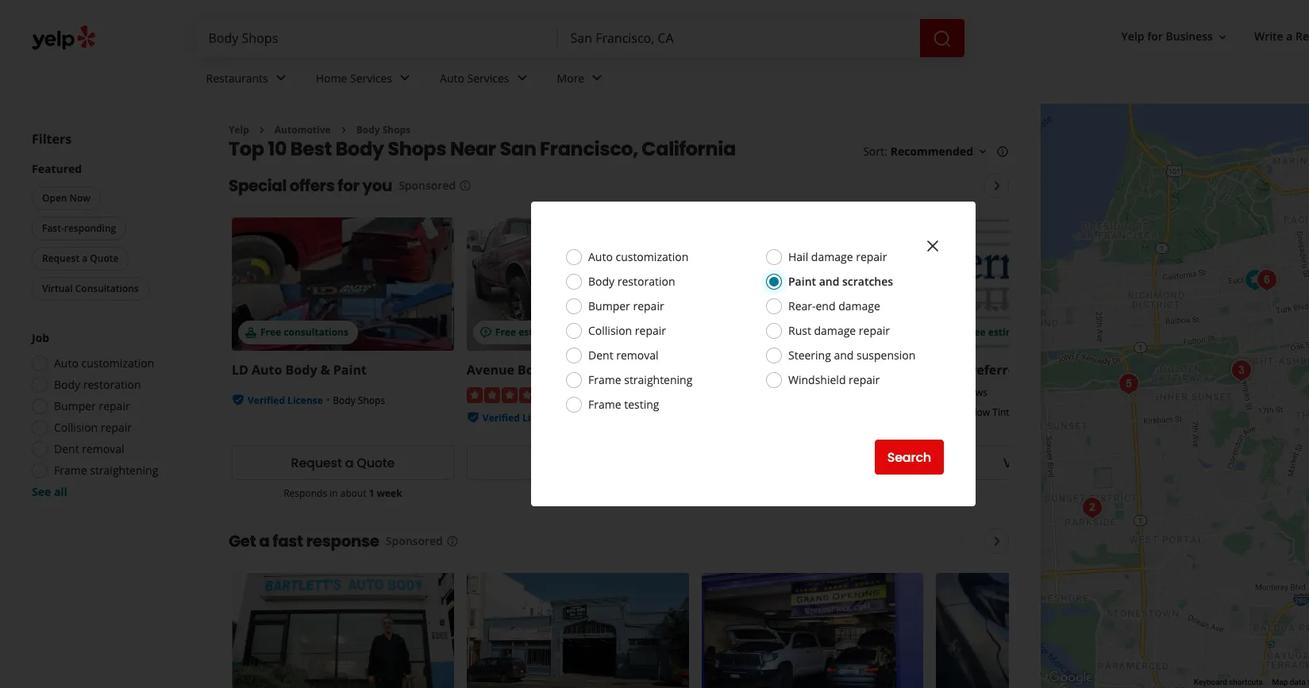 Task type: vqa. For each thing, say whether or not it's contained in the screenshot.
yelp within the Button
yes



Task type: describe. For each thing, give the bounding box(es) containing it.
view
[[1004, 454, 1034, 473]]

frame inside option group
[[54, 463, 87, 478]]

auto inside option group
[[54, 356, 79, 371]]

stereo
[[1046, 406, 1075, 420]]

0 vertical spatial request a quote button
[[32, 247, 129, 271]]

a left re
[[1287, 29, 1294, 44]]

next image
[[988, 533, 1008, 552]]

shops down 24 chevron down v2 icon
[[383, 123, 411, 137]]

keyboard shortcuts button
[[1195, 678, 1264, 689]]

free estimates link for shop
[[467, 218, 689, 351]]

top 10 best body shops near san francisco, california
[[229, 136, 736, 162]]

0 vertical spatial frame
[[589, 373, 622, 388]]

yelp link
[[229, 123, 249, 137]]

body shops for 16 verified v2 image
[[568, 411, 620, 425]]

16 info v2 image for top 10 best body shops near san francisco, california
[[997, 146, 1010, 158]]

1 horizontal spatial request
[[291, 454, 342, 473]]

1 vertical spatial collision
[[837, 362, 891, 379]]

get
[[229, 531, 256, 553]]

free estimates link for world
[[702, 218, 924, 351]]

auto customization inside search dialog
[[589, 249, 689, 265]]

a inside "group"
[[82, 252, 88, 265]]

collision inside search dialog
[[589, 323, 632, 338]]

option group containing job
[[27, 330, 197, 500]]

san
[[500, 136, 537, 162]]

1 horizontal spatial request a quote button
[[232, 446, 454, 481]]

yelp for business button
[[1116, 23, 1236, 51]]

auto services link
[[427, 57, 545, 103]]

avenue body shop
[[467, 362, 584, 379]]

and for paint
[[820, 274, 840, 289]]

see all
[[32, 485, 67, 500]]

frame testing
[[589, 397, 660, 412]]

top
[[229, 136, 264, 162]]

keyboard shortcuts
[[1195, 678, 1264, 687]]

(143
[[813, 386, 835, 401]]

sponsored for special offers for you
[[399, 178, 456, 193]]

responding
[[64, 222, 116, 235]]

2 reviews) from the left
[[838, 386, 881, 401]]

shops down 'ld auto body & paint' at bottom left
[[358, 394, 385, 408]]

fast-responding button
[[32, 217, 126, 241]]

1 reviews) from the left
[[603, 386, 646, 401]]

1 vertical spatial dent removal
[[54, 442, 124, 457]]

paint inside search dialog
[[789, 274, 817, 289]]

rear-
[[789, 299, 816, 314]]

body restoration inside option group
[[54, 377, 141, 392]]

carstar auto world collision
[[702, 362, 891, 379]]

restaurants
[[206, 70, 268, 85]]

shortcuts
[[1230, 678, 1264, 687]]

avenue
[[467, 362, 515, 379]]

shop
[[553, 362, 584, 379]]

4.3 star rating image
[[702, 388, 788, 403]]

10
[[268, 136, 287, 162]]

1 free estimates from the left
[[496, 326, 566, 340]]

close image
[[924, 237, 943, 256]]

straightening inside search dialog
[[625, 373, 693, 388]]

body shops link
[[356, 123, 411, 137]]

image
[[1028, 362, 1067, 379]]

dent removal inside search dialog
[[589, 348, 659, 363]]

windshield
[[789, 373, 846, 388]]

verified license button for 16 verified v2 image
[[483, 410, 558, 425]]

hail
[[789, 249, 809, 265]]

job
[[32, 330, 49, 346]]

no
[[937, 386, 950, 400]]

16 info v2 image for special offers for you
[[459, 180, 472, 192]]

ld
[[232, 362, 249, 379]]

virtual consultations
[[42, 282, 139, 296]]

responds
[[284, 487, 327, 501]]

steering
[[789, 348, 832, 363]]

consultations
[[75, 282, 139, 296]]

0 vertical spatial body shops
[[356, 123, 411, 137]]

map data ©
[[1273, 678, 1310, 687]]

search image
[[933, 29, 952, 48]]

quote inside featured "group"
[[90, 252, 119, 265]]

16 chevron down v2 image
[[1217, 31, 1230, 43]]

fast-responding
[[42, 222, 116, 235]]

end
[[816, 299, 836, 314]]

testing
[[625, 397, 660, 412]]

carstar
[[702, 362, 759, 379]]

reviews
[[952, 386, 988, 400]]

virtual consultations button
[[32, 277, 149, 301]]

0 horizontal spatial collision
[[54, 420, 98, 435]]

business
[[1037, 454, 1092, 473]]

straightening inside option group
[[90, 463, 158, 478]]

write a re
[[1255, 29, 1310, 44]]

for inside button
[[1148, 29, 1164, 44]]

body inside the preferred image no reviews car window tinting, car stereo installation, body shops
[[1132, 406, 1154, 420]]

bumper repair inside search dialog
[[589, 299, 665, 314]]

rust
[[789, 323, 812, 338]]

(143 reviews)
[[813, 386, 881, 401]]

near
[[450, 136, 496, 162]]

business categories element
[[193, 57, 1310, 103]]

0 horizontal spatial paint
[[333, 362, 367, 379]]

4.8 (264 reviews)
[[559, 386, 646, 401]]

customization inside search dialog
[[616, 249, 689, 265]]

dent inside search dialog
[[589, 348, 614, 363]]

removal inside option group
[[82, 442, 124, 457]]

verified for 16 verified v2 icon
[[248, 394, 285, 408]]

parkside paint & body shop image
[[1077, 493, 1109, 524]]

preferred
[[963, 362, 1024, 379]]

4 free from the left
[[966, 326, 986, 340]]

1 vertical spatial request a quote
[[291, 454, 395, 473]]

rust damage repair
[[789, 323, 891, 338]]

16 chevron right v2 image for body shops
[[337, 124, 350, 136]]

home services link
[[303, 57, 427, 103]]

more
[[557, 70, 585, 85]]

services for home services
[[350, 70, 392, 85]]

16 verified v2 image
[[232, 394, 245, 407]]

1 free from the left
[[261, 326, 281, 340]]

fast-
[[42, 222, 64, 235]]

1 estimates from the left
[[519, 326, 566, 340]]

body inside option group
[[54, 377, 80, 392]]

map
[[1273, 678, 1289, 687]]

1 vertical spatial for
[[338, 175, 360, 197]]

sort:
[[864, 144, 888, 159]]

free consultations link
[[232, 218, 454, 351]]

bumper repair inside option group
[[54, 399, 130, 414]]

license for verified license button for 16 verified v2 icon
[[288, 394, 323, 408]]

restaurants link
[[193, 57, 303, 103]]

open now button
[[32, 187, 101, 211]]

carstar auto world collision link
[[702, 362, 891, 379]]

avenue body shop link
[[467, 362, 584, 379]]

best
[[291, 136, 332, 162]]

1 vertical spatial quote
[[357, 454, 395, 473]]

the preferred image no reviews car window tinting, car stereo installation, body shops
[[937, 362, 1154, 433]]

yelp for business
[[1122, 29, 1214, 44]]

0 horizontal spatial restoration
[[83, 377, 141, 392]]

response
[[306, 531, 380, 553]]

week
[[377, 487, 402, 501]]

paint and scratches
[[789, 274, 894, 289]]

frame straightening inside search dialog
[[589, 373, 693, 388]]

california
[[642, 136, 736, 162]]

responds in about 1 week
[[284, 487, 402, 501]]

you
[[363, 175, 393, 197]]

restoration inside search dialog
[[618, 274, 676, 289]]

home services
[[316, 70, 392, 85]]

keyboard
[[1195, 678, 1228, 687]]



Task type: locate. For each thing, give the bounding box(es) containing it.
3 estimates from the left
[[989, 326, 1036, 340]]

for left business
[[1148, 29, 1164, 44]]

bumper inside search dialog
[[589, 299, 631, 314]]

1 vertical spatial sponsored
[[386, 534, 443, 549]]

frame straightening up all
[[54, 463, 158, 478]]

verified right 16 verified v2 icon
[[248, 394, 285, 408]]

0 horizontal spatial straightening
[[90, 463, 158, 478]]

a up about
[[345, 454, 354, 473]]

paint right &
[[333, 362, 367, 379]]

0 vertical spatial quote
[[90, 252, 119, 265]]

quote
[[90, 252, 119, 265], [357, 454, 395, 473]]

frame left testing
[[589, 397, 622, 412]]

1 vertical spatial restoration
[[83, 377, 141, 392]]

windshield repair
[[789, 373, 880, 388]]

free right 16 free consultations v2 icon
[[261, 326, 281, 340]]

next image
[[988, 177, 1008, 196]]

re
[[1296, 29, 1310, 44]]

24 chevron down v2 image inside auto services link
[[513, 69, 532, 88]]

1 horizontal spatial frame straightening
[[589, 373, 693, 388]]

0 vertical spatial verified license
[[248, 394, 323, 408]]

2 horizontal spatial free estimates
[[966, 326, 1036, 340]]

sponsored down the 'week'
[[386, 534, 443, 549]]

damage down scratches
[[839, 299, 881, 314]]

free estimates
[[496, 326, 566, 340], [731, 326, 801, 340], [966, 326, 1036, 340]]

auto inside search dialog
[[589, 249, 613, 265]]

frame up frame testing in the bottom of the page
[[589, 373, 622, 388]]

16 info v2 image
[[997, 146, 1010, 158], [459, 180, 472, 192], [446, 536, 459, 548]]

map region
[[938, 53, 1310, 689]]

collision up (143 reviews)
[[837, 362, 891, 379]]

services left 24 chevron down v2 icon
[[350, 70, 392, 85]]

2 previous image from the top
[[952, 533, 971, 552]]

shops down 4.8 (264 reviews)
[[593, 411, 620, 425]]

1 horizontal spatial auto customization
[[589, 249, 689, 265]]

search
[[888, 448, 932, 467]]

0 horizontal spatial verified
[[248, 394, 285, 408]]

scratches
[[843, 274, 894, 289]]

suspension
[[857, 348, 916, 363]]

home
[[316, 70, 347, 85]]

collision up 4.8 (264 reviews)
[[589, 323, 632, 338]]

0 vertical spatial customization
[[616, 249, 689, 265]]

estimates for carstar auto world collision
[[754, 326, 801, 340]]

0 vertical spatial straightening
[[625, 373, 693, 388]]

24 chevron down v2 image
[[396, 69, 415, 88]]

24 chevron down v2 image for restaurants
[[271, 69, 291, 88]]

stress-free auto care / emerald auto image
[[1240, 265, 1271, 296]]

2 vertical spatial body shops
[[568, 411, 620, 425]]

0 horizontal spatial bumper
[[54, 399, 96, 414]]

verified license
[[248, 394, 323, 408], [483, 411, 558, 425]]

1 vertical spatial request
[[291, 454, 342, 473]]

24 chevron down v2 image for auto services
[[513, 69, 532, 88]]

search dialog
[[0, 0, 1310, 689]]

damage
[[812, 249, 854, 265], [839, 299, 881, 314], [815, 323, 857, 338]]

24 chevron down v2 image inside more link
[[588, 69, 607, 88]]

offers
[[290, 175, 335, 197]]

free estimates for carstar auto world collision
[[731, 326, 801, 340]]

1 vertical spatial frame
[[589, 397, 622, 412]]

frame straightening
[[589, 373, 693, 388], [54, 463, 158, 478]]

request inside featured "group"
[[42, 252, 80, 265]]

16 free estimates v2 image
[[480, 327, 492, 339]]

1 horizontal spatial restoration
[[618, 274, 676, 289]]

1 vertical spatial damage
[[839, 299, 881, 314]]

3 24 chevron down v2 image from the left
[[588, 69, 607, 88]]

quote up consultations
[[90, 252, 119, 265]]

1 horizontal spatial estimates
[[754, 326, 801, 340]]

1 vertical spatial removal
[[82, 442, 124, 457]]

1 horizontal spatial bumper repair
[[589, 299, 665, 314]]

reviews) right '(143'
[[838, 386, 881, 401]]

collision repair up 4.8 (264 reviews)
[[589, 323, 667, 338]]

request a quote up responds in about 1 week
[[291, 454, 395, 473]]

estimates down the rear-
[[754, 326, 801, 340]]

0 horizontal spatial request
[[42, 252, 80, 265]]

all
[[54, 485, 67, 500]]

yelp inside yelp for business button
[[1122, 29, 1145, 44]]

verified down 4.8 star rating image
[[483, 411, 520, 425]]

write
[[1255, 29, 1284, 44]]

1 vertical spatial body restoration
[[54, 377, 141, 392]]

16 chevron right v2 image for automotive
[[256, 124, 268, 136]]

license
[[288, 394, 323, 408], [523, 411, 558, 425]]

0 vertical spatial dent removal
[[589, 348, 659, 363]]

the
[[937, 362, 960, 379]]

estimates up avenue body shop link
[[519, 326, 566, 340]]

free up 'carstar'
[[731, 326, 751, 340]]

collision repair inside search dialog
[[589, 323, 667, 338]]

24 chevron down v2 image right auto services in the left top of the page
[[513, 69, 532, 88]]

virtual
[[42, 282, 73, 296]]

1 horizontal spatial straightening
[[625, 373, 693, 388]]

ld auto body & paint
[[232, 362, 367, 379]]

0 horizontal spatial 16 chevron right v2 image
[[256, 124, 268, 136]]

request
[[42, 252, 80, 265], [291, 454, 342, 473]]

0 horizontal spatial customization
[[81, 356, 154, 371]]

1 horizontal spatial 16 chevron right v2 image
[[337, 124, 350, 136]]

dent removal up 4.8 (264 reviews)
[[589, 348, 659, 363]]

0 horizontal spatial 24 chevron down v2 image
[[271, 69, 291, 88]]

a
[[1287, 29, 1294, 44], [82, 252, 88, 265], [345, 454, 354, 473], [259, 531, 270, 553]]

0 horizontal spatial body restoration
[[54, 377, 141, 392]]

reviews) right (264
[[603, 386, 646, 401]]

user actions element
[[1109, 22, 1310, 54]]

and down rust damage repair
[[834, 348, 854, 363]]

None search field
[[196, 19, 968, 57]]

previous image
[[952, 177, 971, 196], [952, 533, 971, 552]]

quote up 1
[[357, 454, 395, 473]]

sponsored for get a fast response
[[386, 534, 443, 549]]

0 vertical spatial bumper repair
[[589, 299, 665, 314]]

4.8
[[559, 386, 575, 401]]

dent inside option group
[[54, 442, 79, 457]]

2 car from the left
[[1028, 406, 1044, 420]]

24 chevron down v2 image inside restaurants link
[[271, 69, 291, 88]]

2 vertical spatial collision
[[54, 420, 98, 435]]

previous image for special offers for you
[[952, 177, 971, 196]]

1 24 chevron down v2 image from the left
[[271, 69, 291, 88]]

0 horizontal spatial bumper repair
[[54, 399, 130, 414]]

sponsored right you
[[399, 178, 456, 193]]

rear-end damage
[[789, 299, 881, 314]]

0 horizontal spatial estimates
[[519, 326, 566, 340]]

0 horizontal spatial collision repair
[[54, 420, 132, 435]]

verified license button down 'ld auto body & paint' at bottom left
[[248, 393, 323, 408]]

body shops down 'ld auto body & paint' at bottom left
[[333, 394, 385, 408]]

0 horizontal spatial request a quote
[[42, 252, 119, 265]]

1 car from the left
[[937, 406, 952, 420]]

a right get
[[259, 531, 270, 553]]

2 free estimates from the left
[[731, 326, 801, 340]]

and
[[820, 274, 840, 289], [834, 348, 854, 363]]

for
[[1148, 29, 1164, 44], [338, 175, 360, 197]]

free consultations
[[261, 326, 349, 340]]

1 vertical spatial frame straightening
[[54, 463, 158, 478]]

yelp
[[1122, 29, 1145, 44], [229, 123, 249, 137]]

0 horizontal spatial dent
[[54, 442, 79, 457]]

body inside search dialog
[[589, 274, 615, 289]]

©
[[1308, 678, 1310, 687]]

automotive link
[[275, 123, 331, 137]]

body restoration inside search dialog
[[589, 274, 676, 289]]

free estimates down the rear-
[[731, 326, 801, 340]]

0 vertical spatial restoration
[[618, 274, 676, 289]]

steering and suspension
[[789, 348, 916, 363]]

0 horizontal spatial frame straightening
[[54, 463, 158, 478]]

1 horizontal spatial verified license
[[483, 411, 558, 425]]

yelp for yelp for business
[[1122, 29, 1145, 44]]

3 free from the left
[[731, 326, 751, 340]]

damage down rear-end damage
[[815, 323, 857, 338]]

collision repair
[[589, 323, 667, 338], [54, 420, 132, 435]]

bumper repair
[[589, 299, 665, 314], [54, 399, 130, 414]]

0 vertical spatial verified license button
[[248, 393, 323, 408]]

1 vertical spatial yelp
[[229, 123, 249, 137]]

services for auto services
[[468, 70, 510, 85]]

1 horizontal spatial collision repair
[[589, 323, 667, 338]]

stan carlsen body shop image
[[1226, 355, 1258, 387], [1226, 355, 1258, 387]]

yelp for yelp link
[[229, 123, 249, 137]]

ld auto body & paint link
[[232, 362, 367, 379]]

customization inside option group
[[81, 356, 154, 371]]

request up responds
[[291, 454, 342, 473]]

and for steering
[[834, 348, 854, 363]]

0 vertical spatial license
[[288, 394, 323, 408]]

customization
[[616, 249, 689, 265], [81, 356, 154, 371]]

1 vertical spatial request a quote button
[[232, 446, 454, 481]]

license for verified license button for 16 verified v2 image
[[523, 411, 558, 425]]

dent right shop
[[589, 348, 614, 363]]

0 vertical spatial bumper
[[589, 299, 631, 314]]

16 free consultations v2 image
[[245, 327, 257, 339]]

2 horizontal spatial 16 info v2 image
[[997, 146, 1010, 158]]

0 vertical spatial auto customization
[[589, 249, 689, 265]]

damage up the paint and scratches
[[812, 249, 854, 265]]

the preferred image link
[[937, 362, 1067, 379]]

verified license down 4.8 star rating image
[[483, 411, 558, 425]]

open now
[[42, 191, 91, 205]]

for left you
[[338, 175, 360, 197]]

0 vertical spatial and
[[820, 274, 840, 289]]

1 horizontal spatial for
[[1148, 29, 1164, 44]]

2 vertical spatial 16 info v2 image
[[446, 536, 459, 548]]

1 horizontal spatial bumper
[[589, 299, 631, 314]]

1 free estimates link from the left
[[467, 218, 689, 351]]

shops up you
[[388, 136, 447, 162]]

free up preferred
[[966, 326, 986, 340]]

2 free from the left
[[496, 326, 516, 340]]

1 16 chevron right v2 image from the left
[[256, 124, 268, 136]]

2 free estimates link from the left
[[702, 218, 924, 351]]

1 horizontal spatial 24 chevron down v2 image
[[513, 69, 532, 88]]

1 vertical spatial customization
[[81, 356, 154, 371]]

1 vertical spatial 16 info v2 image
[[459, 180, 472, 192]]

collision up all
[[54, 420, 98, 435]]

0 horizontal spatial verified license
[[248, 394, 323, 408]]

24 chevron down v2 image
[[271, 69, 291, 88], [513, 69, 532, 88], [588, 69, 607, 88]]

collision repair up all
[[54, 420, 132, 435]]

16 info v2 image for get a fast response
[[446, 536, 459, 548]]

free estimates up avenue body shop link
[[496, 326, 566, 340]]

verified license button for 16 verified v2 icon
[[248, 393, 323, 408]]

0 horizontal spatial license
[[288, 394, 323, 408]]

2 horizontal spatial free estimates link
[[937, 218, 1159, 351]]

2 vertical spatial damage
[[815, 323, 857, 338]]

verified license for 16 verified v2 image
[[483, 411, 558, 425]]

1 vertical spatial verified license button
[[483, 410, 558, 425]]

in
[[330, 487, 338, 501]]

shops inside the preferred image no reviews car window tinting, car stereo installation, body shops
[[937, 420, 964, 433]]

2 estimates from the left
[[754, 326, 801, 340]]

2 16 chevron right v2 image from the left
[[337, 124, 350, 136]]

request a quote button up responds in about 1 week
[[232, 446, 454, 481]]

0 vertical spatial body restoration
[[589, 274, 676, 289]]

auto services
[[440, 70, 510, 85]]

featured
[[32, 161, 82, 176]]

shops
[[383, 123, 411, 137], [388, 136, 447, 162], [358, 394, 385, 408], [593, 411, 620, 425], [937, 420, 964, 433]]

removal inside search dialog
[[617, 348, 659, 363]]

license down 4.8 star rating image
[[523, 411, 558, 425]]

0 vertical spatial yelp
[[1122, 29, 1145, 44]]

16 chevron right v2 image right best
[[337, 124, 350, 136]]

0 vertical spatial damage
[[812, 249, 854, 265]]

verified for 16 verified v2 image
[[483, 411, 520, 425]]

damage for hail damage repair
[[812, 249, 854, 265]]

dent up all
[[54, 442, 79, 457]]

about
[[341, 487, 367, 501]]

and up end
[[820, 274, 840, 289]]

carstar sunset auto reconstruction image
[[1113, 369, 1145, 400]]

2 horizontal spatial 24 chevron down v2 image
[[588, 69, 607, 88]]

request a quote button
[[32, 247, 129, 271], [232, 446, 454, 481]]

16 chevron right v2 image right yelp link
[[256, 124, 268, 136]]

0 horizontal spatial for
[[338, 175, 360, 197]]

collision
[[589, 323, 632, 338], [837, 362, 891, 379], [54, 420, 98, 435]]

francisco,
[[540, 136, 638, 162]]

auto inside business categories element
[[440, 70, 465, 85]]

4.8 star rating image
[[467, 388, 553, 403]]

dent removal
[[589, 348, 659, 363], [54, 442, 124, 457]]

2 services from the left
[[468, 70, 510, 85]]

services up "top 10 best body shops near san francisco, california"
[[468, 70, 510, 85]]

0 vertical spatial dent
[[589, 348, 614, 363]]

1 horizontal spatial verified license button
[[483, 410, 558, 425]]

frame straightening up testing
[[589, 373, 693, 388]]

repair
[[856, 249, 888, 265], [633, 299, 665, 314], [635, 323, 667, 338], [859, 323, 891, 338], [849, 373, 880, 388], [99, 399, 130, 414], [101, 420, 132, 435]]

paint up the rear-
[[789, 274, 817, 289]]

verified license down 'ld auto body & paint' at bottom left
[[248, 394, 323, 408]]

body shops for 16 verified v2 icon
[[333, 394, 385, 408]]

request a quote down 'fast-responding' button
[[42, 252, 119, 265]]

24 chevron down v2 image right the more
[[588, 69, 607, 88]]

verified license button down 4.8 star rating image
[[483, 410, 558, 425]]

0 vertical spatial collision repair
[[589, 323, 667, 338]]

see all button
[[32, 485, 67, 500]]

license down 'ld auto body & paint' at bottom left
[[288, 394, 323, 408]]

estimates up the preferred image "link"
[[989, 326, 1036, 340]]

16 verified v2 image
[[467, 411, 480, 424]]

body shops
[[356, 123, 411, 137], [333, 394, 385, 408], [568, 411, 620, 425]]

0 vertical spatial removal
[[617, 348, 659, 363]]

more link
[[545, 57, 620, 103]]

get a fast response
[[229, 531, 380, 553]]

see
[[32, 485, 51, 500]]

request a quote button down 'fast-responding' button
[[32, 247, 129, 271]]

write a re link
[[1249, 23, 1310, 51]]

0 horizontal spatial request a quote button
[[32, 247, 129, 271]]

google image
[[1045, 668, 1098, 689]]

0 vertical spatial for
[[1148, 29, 1164, 44]]

verified license for 16 verified v2 icon
[[248, 394, 323, 408]]

auto customization inside option group
[[54, 356, 154, 371]]

view business
[[1004, 454, 1092, 473]]

car
[[937, 406, 952, 420], [1028, 406, 1044, 420]]

previous image left next icon
[[952, 533, 971, 552]]

search button
[[875, 440, 945, 475]]

1 horizontal spatial quote
[[357, 454, 395, 473]]

request up the virtual
[[42, 252, 80, 265]]

frame straightening inside option group
[[54, 463, 158, 478]]

1 services from the left
[[350, 70, 392, 85]]

estimates for the preferred image
[[989, 326, 1036, 340]]

1 vertical spatial and
[[834, 348, 854, 363]]

1 vertical spatial previous image
[[952, 533, 971, 552]]

car left stereo
[[1028, 406, 1044, 420]]

dent
[[589, 348, 614, 363], [54, 442, 79, 457]]

business
[[1167, 29, 1214, 44]]

bumper inside option group
[[54, 399, 96, 414]]

1 vertical spatial body shops
[[333, 394, 385, 408]]

1 horizontal spatial 16 info v2 image
[[459, 180, 472, 192]]

1 horizontal spatial body restoration
[[589, 274, 676, 289]]

a down 'fast-responding' button
[[82, 252, 88, 265]]

paint
[[789, 274, 817, 289], [333, 362, 367, 379]]

1 vertical spatial straightening
[[90, 463, 158, 478]]

1 horizontal spatial dent
[[589, 348, 614, 363]]

0 horizontal spatial free estimates link
[[467, 218, 689, 351]]

will's auto body shop image
[[1252, 265, 1283, 296]]

verified
[[248, 394, 285, 408], [483, 411, 520, 425]]

free estimates for the preferred image
[[966, 326, 1036, 340]]

1 vertical spatial verified license
[[483, 411, 558, 425]]

now
[[70, 191, 91, 205]]

featured group
[[29, 161, 197, 304]]

yelp left business
[[1122, 29, 1145, 44]]

0 horizontal spatial auto customization
[[54, 356, 154, 371]]

3 free estimates from the left
[[966, 326, 1036, 340]]

2 24 chevron down v2 image from the left
[[513, 69, 532, 88]]

body shops down (264
[[568, 411, 620, 425]]

free right 16 free estimates v2 image
[[496, 326, 516, 340]]

0 vertical spatial 16 info v2 image
[[997, 146, 1010, 158]]

24 chevron down v2 image right restaurants
[[271, 69, 291, 88]]

body shops down home services link on the left top of page
[[356, 123, 411, 137]]

0 horizontal spatial 16 info v2 image
[[446, 536, 459, 548]]

shops down no
[[937, 420, 964, 433]]

1 horizontal spatial free estimates
[[731, 326, 801, 340]]

1 vertical spatial collision repair
[[54, 420, 132, 435]]

1 horizontal spatial dent removal
[[589, 348, 659, 363]]

frame
[[589, 373, 622, 388], [589, 397, 622, 412], [54, 463, 87, 478]]

dent removal up all
[[54, 442, 124, 457]]

0 horizontal spatial yelp
[[229, 123, 249, 137]]

request a quote
[[42, 252, 119, 265], [291, 454, 395, 473]]

request a quote inside featured "group"
[[42, 252, 119, 265]]

world
[[796, 362, 834, 379]]

filters
[[32, 130, 72, 148]]

damage for rust damage repair
[[815, 323, 857, 338]]

1 previous image from the top
[[952, 177, 971, 196]]

bumper
[[589, 299, 631, 314], [54, 399, 96, 414]]

1 horizontal spatial customization
[[616, 249, 689, 265]]

previous image left next image
[[952, 177, 971, 196]]

window
[[955, 406, 991, 420]]

special
[[229, 175, 287, 197]]

24 chevron down v2 image for more
[[588, 69, 607, 88]]

frame up all
[[54, 463, 87, 478]]

1 horizontal spatial car
[[1028, 406, 1044, 420]]

1 horizontal spatial paint
[[789, 274, 817, 289]]

yelp left 10
[[229, 123, 249, 137]]

previous image for get a fast response
[[952, 533, 971, 552]]

tinting,
[[993, 406, 1026, 420]]

3 free estimates link from the left
[[937, 218, 1159, 351]]

option group
[[27, 330, 197, 500]]

car down no
[[937, 406, 952, 420]]

special offers for you
[[229, 175, 393, 197]]

view business link
[[937, 446, 1159, 481]]

automotive
[[275, 123, 331, 137]]

fast
[[273, 531, 303, 553]]

consultations
[[284, 326, 349, 340]]

16 chevron right v2 image
[[256, 124, 268, 136], [337, 124, 350, 136]]

free estimates up the preferred image "link"
[[966, 326, 1036, 340]]

0 horizontal spatial free estimates
[[496, 326, 566, 340]]

removal
[[617, 348, 659, 363], [82, 442, 124, 457]]



